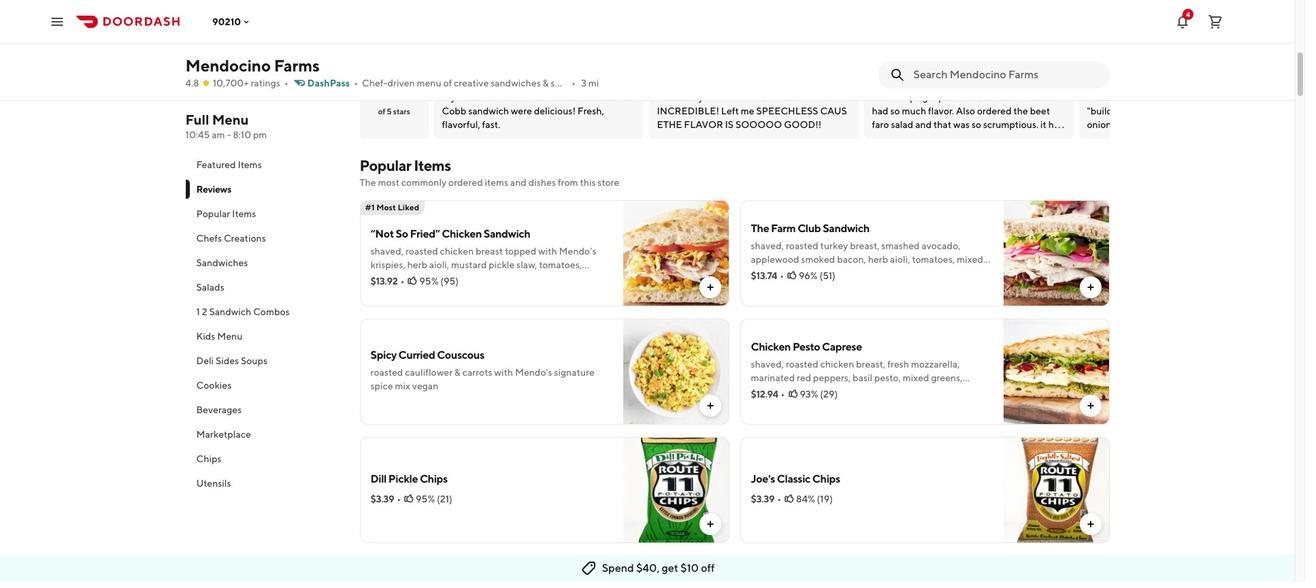 Task type: locate. For each thing, give the bounding box(es) containing it.
93%
[[800, 389, 819, 400]]

1 horizontal spatial $3.39 •
[[751, 494, 781, 504]]

2/22/22
[[499, 76, 530, 86]]

creations
[[224, 233, 266, 244]]

1 horizontal spatial chicken
[[751, 340, 791, 353]]

the inside popular items the most commonly ordered items and dishes from this store
[[360, 177, 376, 188]]

add item to cart image
[[705, 282, 716, 293], [1085, 282, 1096, 293], [1085, 400, 1096, 411], [1085, 519, 1096, 530]]

& down couscous
[[455, 367, 461, 378]]

95% left (95)
[[420, 276, 439, 287]]

order
[[575, 76, 598, 86]]

popular up most
[[360, 157, 411, 174]]

• right 3/7/23
[[956, 76, 960, 86]]

1 horizontal spatial chips
[[420, 472, 448, 485]]

1 horizontal spatial &
[[543, 78, 549, 88]]

"not so fried"  chicken sandwich
[[371, 227, 531, 240]]

chef-
[[362, 78, 388, 88]]

1 vertical spatial 95%
[[416, 494, 435, 504]]

1 vertical spatial add item to cart image
[[705, 519, 716, 530]]

carrots
[[463, 367, 493, 378]]

4.8
[[384, 64, 404, 80], [185, 78, 199, 88]]

sandwich right club
[[823, 222, 870, 235]]

0 horizontal spatial doordash
[[536, 76, 574, 86]]

0 vertical spatial chicken
[[442, 227, 482, 240]]

ratings
[[251, 78, 280, 88]]

couscous
[[437, 349, 484, 361]]

"not so fried"  chicken sandwich image
[[623, 200, 729, 306]]

$13.92
[[371, 276, 398, 287]]

•
[[531, 76, 535, 86], [956, 76, 960, 86], [284, 78, 288, 88], [354, 78, 358, 88], [572, 78, 576, 88], [780, 270, 784, 281], [401, 276, 405, 287], [781, 389, 785, 400], [397, 494, 401, 504], [777, 494, 781, 504]]

popular inside button
[[196, 208, 230, 219]]

(29)
[[820, 389, 838, 400]]

add item to cart image for spicy curried couscous
[[705, 400, 716, 411]]

95% for 95% (95)
[[420, 276, 439, 287]]

1 horizontal spatial $3.39
[[751, 494, 775, 504]]

chips up the (19)
[[813, 472, 841, 485]]

sandwich right 2
[[209, 306, 251, 317]]

menu up -
[[212, 112, 249, 127]]

#1 most liked
[[365, 202, 419, 212]]

signature
[[554, 367, 595, 378]]

$3.39
[[371, 494, 394, 504], [751, 494, 775, 504]]

(21)
[[437, 494, 453, 504]]

menu inside button
[[217, 331, 243, 342]]

chicken left pesto
[[751, 340, 791, 353]]

1 vertical spatial the
[[751, 222, 769, 235]]

the
[[360, 177, 376, 188], [751, 222, 769, 235]]

beverages button
[[185, 398, 343, 422]]

open menu image
[[49, 13, 65, 30]]

3/7/23
[[930, 76, 955, 86]]

popular for popular items
[[196, 208, 230, 219]]

90210 button
[[212, 16, 252, 27]]

items up commonly
[[414, 157, 451, 174]]

items for featured items
[[238, 159, 262, 170]]

chips up 95% (21)
[[420, 472, 448, 485]]

of left 5
[[378, 106, 385, 116]]

mix
[[395, 381, 410, 391]]

1 horizontal spatial of
[[443, 78, 452, 88]]

cookies
[[196, 380, 232, 391]]

1 horizontal spatial c
[[1096, 50, 1105, 64]]

popular down the reviews
[[196, 208, 230, 219]]

popular items
[[196, 208, 256, 219]]

1 horizontal spatial doordash
[[962, 76, 999, 86]]

0 horizontal spatial popular
[[196, 208, 230, 219]]

doordash left 3
[[536, 76, 574, 86]]

2 $3.39 from the left
[[751, 494, 775, 504]]

chicken
[[442, 227, 482, 240], [751, 340, 791, 353]]

sandwiches
[[196, 257, 248, 268]]

4.8 left the menu at the top left of page
[[384, 64, 404, 80]]

0 vertical spatial popular
[[360, 157, 411, 174]]

0 vertical spatial of
[[443, 78, 452, 88]]

of right the menu at the top left of page
[[443, 78, 452, 88]]

cookies button
[[185, 373, 343, 398]]

1 $3.39 from the left
[[371, 494, 394, 504]]

0 horizontal spatial &
[[455, 367, 461, 378]]

featured items button
[[185, 152, 343, 177]]

0 horizontal spatial $3.39
[[371, 494, 394, 504]]

2 c from the left
[[1096, 50, 1105, 64]]

1 $3.39 • from the left
[[371, 494, 401, 504]]

menu inside full menu 10:45 am - 8:10 pm
[[212, 112, 249, 127]]

$3.39 • down dill at the left bottom
[[371, 494, 401, 504]]

1 c from the left
[[881, 50, 890, 64]]

1 horizontal spatial the
[[751, 222, 769, 235]]

0 vertical spatial the
[[360, 177, 376, 188]]

doordash left review
[[962, 76, 999, 86]]

• left 3
[[572, 78, 576, 88]]

dill pickle chips image
[[623, 437, 729, 543]]

2
[[202, 306, 207, 317]]

&
[[543, 78, 549, 88], [455, 367, 461, 378]]

0 horizontal spatial chicken
[[442, 227, 482, 240]]

chips for dill pickle chips
[[420, 472, 448, 485]]

add item to cart image
[[705, 400, 716, 411], [705, 519, 716, 530]]

with
[[494, 367, 513, 378]]

• down classic
[[777, 494, 781, 504]]

0 horizontal spatial $3.39 •
[[371, 494, 401, 504]]

$10
[[681, 562, 699, 575]]

cynthia
[[904, 50, 941, 63]]

and
[[510, 177, 527, 188]]

doordash for order
[[536, 76, 574, 86]]

2 doordash from the left
[[962, 76, 999, 86]]

pickle
[[389, 472, 418, 485]]

1 doordash from the left
[[536, 76, 574, 86]]

farm
[[771, 222, 796, 235]]

c
[[881, 50, 890, 64], [1096, 50, 1105, 64]]

fried"
[[410, 227, 440, 240]]

4.8 up full
[[185, 78, 199, 88]]

0 vertical spatial menu
[[212, 112, 249, 127]]

items inside popular items the most commonly ordered items and dishes from this store
[[414, 157, 451, 174]]

spice
[[371, 381, 393, 391]]

$3.39 • down joe's
[[751, 494, 781, 504]]

items down 8:10
[[238, 159, 262, 170]]

• 3 mi
[[572, 78, 599, 88]]

items up "creations"
[[232, 208, 256, 219]]

chefs creations button
[[185, 226, 343, 251]]

popular for popular items the most commonly ordered items and dishes from this store
[[360, 157, 411, 174]]

0 horizontal spatial c
[[881, 50, 890, 64]]

Item Search search field
[[914, 67, 1099, 82]]

beverages
[[196, 404, 242, 415]]

the left farm on the right top of the page
[[751, 222, 769, 235]]

1 vertical spatial &
[[455, 367, 461, 378]]

2 $3.39 • from the left
[[751, 494, 781, 504]]

2 horizontal spatial sandwich
[[823, 222, 870, 235]]

driven
[[388, 78, 415, 88]]

• left chef-
[[354, 78, 358, 88]]

1 horizontal spatial sandwich
[[484, 227, 531, 240]]

dill pickle chips
[[371, 472, 448, 485]]

popular inside popular items the most commonly ordered items and dishes from this store
[[360, 157, 411, 174]]

& inside spicy curried couscous roasted cauliflower & carrots with mendo's signature spice mix    vegan
[[455, 367, 461, 378]]

1 horizontal spatial popular
[[360, 157, 411, 174]]

& left soulful
[[543, 78, 549, 88]]

0 horizontal spatial the
[[360, 177, 376, 188]]

items
[[485, 177, 509, 188]]

5
[[387, 106, 392, 116]]

1 vertical spatial of
[[378, 106, 385, 116]]

the left most
[[360, 177, 376, 188]]

"not
[[371, 227, 394, 240]]

$3.39 down dill at the left bottom
[[371, 494, 394, 504]]

95% left (21)
[[416, 494, 435, 504]]

sandwich down items
[[484, 227, 531, 240]]

items for popular items
[[232, 208, 256, 219]]

this
[[580, 177, 596, 188]]

chicken right fried"
[[442, 227, 482, 240]]

menu right kids
[[217, 331, 243, 342]]

(51)
[[820, 270, 836, 281]]

2 horizontal spatial chips
[[813, 472, 841, 485]]

popular
[[360, 157, 411, 174], [196, 208, 230, 219]]

0 horizontal spatial chips
[[196, 453, 222, 464]]

1 vertical spatial menu
[[217, 331, 243, 342]]

10:45
[[185, 129, 210, 140]]

8:10
[[233, 129, 251, 140]]

p
[[943, 50, 950, 63]]

-
[[227, 129, 231, 140]]

the farm club sandwich image
[[1004, 200, 1110, 306]]

• doordash review
[[956, 76, 1028, 86]]

spend
[[602, 562, 634, 575]]

the farm club sandwich
[[751, 222, 870, 235]]

utensils
[[196, 478, 231, 489]]

0 items, open order cart image
[[1208, 13, 1224, 30]]

84% (19)
[[796, 494, 833, 504]]

1 add item to cart image from the top
[[705, 400, 716, 411]]

(95)
[[441, 276, 459, 287]]

kids
[[196, 331, 215, 342]]

0 horizontal spatial 4.8
[[185, 78, 199, 88]]

1 vertical spatial popular
[[196, 208, 230, 219]]

0 vertical spatial 95%
[[420, 276, 439, 287]]

commonly
[[401, 177, 447, 188]]

deli sides soups button
[[185, 349, 343, 373]]

0 vertical spatial add item to cart image
[[705, 400, 716, 411]]

$3.39 down joe's
[[751, 494, 775, 504]]

add item to cart image for chicken pesto caprese
[[1085, 400, 1096, 411]]

95% (21)
[[416, 494, 453, 504]]

spicy
[[371, 349, 397, 361]]

2 add item to cart image from the top
[[705, 519, 716, 530]]

chips up utensils
[[196, 453, 222, 464]]

0 horizontal spatial sandwich
[[209, 306, 251, 317]]

95%
[[420, 276, 439, 287], [416, 494, 435, 504]]

• down farms
[[284, 78, 288, 88]]



Task type: describe. For each thing, give the bounding box(es) containing it.
kids menu button
[[185, 324, 343, 349]]

menu
[[417, 78, 442, 88]]

club
[[798, 222, 821, 235]]

joe's
[[751, 472, 775, 485]]

salads button
[[185, 275, 343, 300]]

farms
[[274, 56, 320, 75]]

vegan
[[412, 381, 439, 391]]

10,700+
[[213, 78, 249, 88]]

crispy chicken tenders image
[[623, 555, 729, 582]]

kids menu
[[196, 331, 243, 342]]

soulful
[[551, 78, 580, 88]]

from
[[558, 177, 578, 188]]

menu for full
[[212, 112, 249, 127]]

(19)
[[817, 494, 833, 504]]

utensils button
[[185, 471, 343, 496]]

add item to cart image for the farm club sandwich
[[1085, 282, 1096, 293]]

dashpass •
[[308, 78, 358, 88]]

mi
[[589, 78, 599, 88]]

liked
[[398, 202, 419, 212]]

chicken pesto caprese image
[[1004, 319, 1110, 425]]

$13.74 •
[[751, 270, 784, 281]]

sandwich inside button
[[209, 306, 251, 317]]

pm
[[253, 129, 267, 140]]

95% for 95% (21)
[[416, 494, 435, 504]]

joe's classic chips
[[751, 472, 841, 485]]

popular items the most commonly ordered items and dishes from this store
[[360, 157, 620, 188]]

chefs creations
[[196, 233, 266, 244]]

most
[[377, 202, 396, 212]]

dishes
[[529, 177, 556, 188]]

featured items
[[196, 159, 262, 170]]

classic
[[777, 472, 811, 485]]

spend $40, get $10 off
[[602, 562, 715, 575]]

menu for kids
[[217, 331, 243, 342]]

$3.39 for dill
[[371, 494, 394, 504]]

spicy curried couscous roasted cauliflower & carrots with mendo's signature spice mix    vegan
[[371, 349, 595, 391]]

marketplace button
[[185, 422, 343, 447]]

doordash for review
[[962, 76, 999, 86]]

stars
[[393, 106, 410, 116]]

• right 2/22/22
[[531, 76, 535, 86]]

1
[[196, 306, 200, 317]]

93% (29)
[[800, 389, 838, 400]]

of 5 stars
[[378, 106, 410, 116]]

salads
[[196, 282, 224, 293]]

deli
[[196, 355, 214, 366]]

marketplace
[[196, 429, 251, 440]]

• right $13.74
[[780, 270, 784, 281]]

so
[[396, 227, 408, 240]]

off
[[701, 562, 715, 575]]

chips for joe's classic chips
[[813, 472, 841, 485]]

10,700+ ratings •
[[213, 78, 288, 88]]

$40,
[[636, 562, 660, 575]]

90210
[[212, 16, 241, 27]]

full
[[185, 112, 209, 127]]

$3.39 • for joe's
[[751, 494, 781, 504]]

chef-driven menu of creative sandwiches & soulful salads
[[362, 78, 608, 88]]

creative
[[454, 78, 489, 88]]

• doordash order
[[531, 76, 598, 86]]

$12.94 •
[[751, 389, 785, 400]]

chips inside chips button
[[196, 453, 222, 464]]

store
[[598, 177, 620, 188]]

$3.39 • for dill
[[371, 494, 401, 504]]

joe's classic chips image
[[1004, 437, 1110, 543]]

96% (51)
[[799, 270, 836, 281]]

combos
[[253, 306, 290, 317]]

pesto
[[793, 340, 820, 353]]

$13.92 •
[[371, 276, 405, 287]]

• right $12.94
[[781, 389, 785, 400]]

items for popular items the most commonly ordered items and dishes from this store
[[414, 157, 451, 174]]

sandwiches button
[[185, 251, 343, 275]]

1 2 sandwich combos
[[196, 306, 290, 317]]

featured
[[196, 159, 236, 170]]

0 horizontal spatial of
[[378, 106, 385, 116]]

1 vertical spatial chicken
[[751, 340, 791, 353]]

roasted
[[371, 367, 403, 378]]

add item to cart image for joe's classic chips
[[1085, 519, 1096, 530]]

spicy curried couscous image
[[623, 319, 729, 425]]

0 vertical spatial &
[[543, 78, 549, 88]]

• right the $13.92
[[401, 276, 405, 287]]

84%
[[796, 494, 815, 504]]

caprese
[[822, 340, 862, 353]]

full menu 10:45 am - 8:10 pm
[[185, 112, 267, 140]]

reviews
[[196, 184, 231, 195]]

am
[[212, 129, 225, 140]]

chips button
[[185, 447, 343, 471]]

1 horizontal spatial 4.8
[[384, 64, 404, 80]]

add item to cart image for dill pickle chips
[[705, 519, 716, 530]]

cauliflower
[[405, 367, 453, 378]]

curried
[[399, 349, 435, 361]]

chicken pesto caprese
[[751, 340, 862, 353]]

$3.39 for joe's
[[751, 494, 775, 504]]

ordered
[[449, 177, 483, 188]]

salads
[[582, 78, 608, 88]]

get
[[662, 562, 679, 575]]

mendo's
[[515, 367, 552, 378]]

notification bell image
[[1175, 13, 1191, 30]]

• down the pickle
[[397, 494, 401, 504]]

sandwiches
[[491, 78, 541, 88]]



Task type: vqa. For each thing, say whether or not it's contained in the screenshot.
1st Kimchi from the right
no



